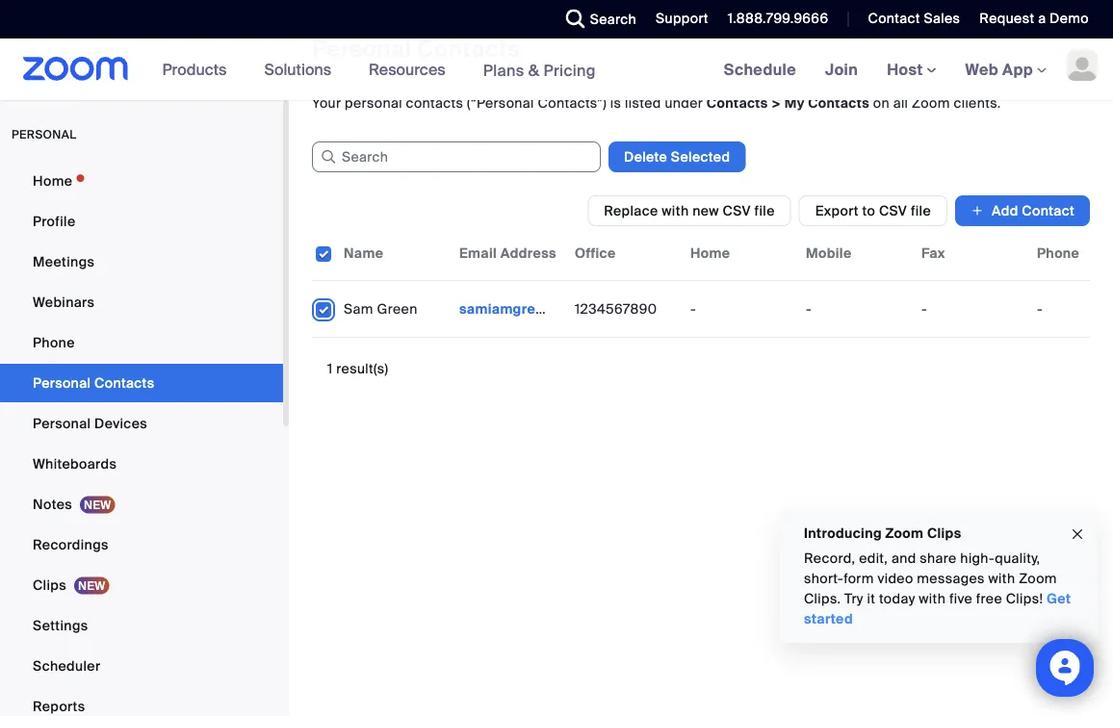 Task type: locate. For each thing, give the bounding box(es) containing it.
add
[[992, 202, 1018, 220]]

personal
[[312, 34, 411, 64], [33, 374, 91, 392], [33, 414, 91, 432]]

1.888.799.9666 button up schedule 'link'
[[728, 10, 828, 27]]

home up the profile
[[33, 172, 72, 190]]

personal for personal devices link
[[33, 414, 91, 432]]

with left the new
[[662, 202, 689, 220]]

meetings link
[[0, 243, 283, 281]]

products button
[[162, 39, 235, 100]]

0 horizontal spatial personal contacts
[[33, 374, 154, 392]]

personal contacts
[[312, 34, 520, 64], [33, 374, 154, 392]]

home
[[33, 172, 72, 190], [690, 244, 730, 262]]

your
[[312, 94, 341, 112]]

free
[[976, 590, 1002, 608]]

profile link
[[0, 202, 283, 241]]

2 csv from the left
[[879, 202, 907, 220]]

sam green
[[344, 300, 418, 318]]

file
[[754, 202, 775, 220], [911, 202, 931, 220]]

clips.
[[804, 590, 841, 608]]

0 horizontal spatial phone
[[33, 334, 75, 351]]

0 vertical spatial home
[[33, 172, 72, 190]]

demo
[[1050, 10, 1089, 27]]

record, edit, and share high-quality, short-form video messages with zoom clips. try it today with five free clips!
[[804, 550, 1057, 608]]

0 vertical spatial personal contacts
[[312, 34, 520, 64]]

&
[[528, 60, 539, 80]]

1 horizontal spatial csv
[[879, 202, 907, 220]]

clips
[[927, 524, 961, 542], [33, 576, 66, 594]]

contacts
[[417, 34, 520, 64], [707, 94, 768, 112], [808, 94, 869, 112], [94, 374, 154, 392]]

0 vertical spatial contact
[[868, 10, 920, 27]]

2 file from the left
[[911, 202, 931, 220]]

video
[[878, 570, 913, 588]]

home down the new
[[690, 244, 730, 262]]

contacts down join
[[808, 94, 869, 112]]

1 horizontal spatial phone
[[1037, 244, 1080, 262]]

profile
[[33, 212, 76, 230]]

0 horizontal spatial clips
[[33, 576, 66, 594]]

share
[[920, 550, 957, 568]]

0 vertical spatial clips
[[927, 524, 961, 542]]

contacts up ("personal
[[417, 34, 520, 64]]

notes link
[[0, 485, 283, 524]]

sales
[[924, 10, 960, 27]]

with up free
[[988, 570, 1015, 588]]

support
[[656, 10, 708, 27]]

selected
[[671, 148, 730, 166]]

csv inside button
[[879, 202, 907, 220]]

contact sales
[[868, 10, 960, 27]]

clips link
[[0, 566, 283, 605]]

1 vertical spatial contact
[[1022, 202, 1075, 220]]

zoom right 'all'
[[912, 94, 950, 112]]

plans & pricing link
[[483, 60, 596, 80], [483, 60, 596, 80]]

request a demo link
[[965, 0, 1113, 39], [980, 10, 1089, 27]]

search
[[590, 10, 636, 28]]

meetings navigation
[[709, 39, 1113, 102]]

listed
[[625, 94, 661, 112]]

your personal contacts  ("personal contacts") is listed under contacts > my contacts on all zoom clients.
[[312, 94, 1001, 112]]

file up fax
[[911, 202, 931, 220]]

my
[[784, 94, 805, 112]]

contact
[[868, 10, 920, 27], [1022, 202, 1075, 220]]

help link
[[1059, 34, 1090, 65]]

1 vertical spatial with
[[988, 570, 1015, 588]]

edit,
[[859, 550, 888, 568]]

whiteboards link
[[0, 445, 283, 483]]

close image
[[1070, 524, 1085, 546]]

file inside button
[[754, 202, 775, 220]]

2 vertical spatial personal
[[33, 414, 91, 432]]

recordings
[[33, 536, 109, 554]]

personal
[[345, 94, 402, 112]]

result(s)
[[336, 360, 388, 377]]

personal devices
[[33, 414, 147, 432]]

1 horizontal spatial contact
[[1022, 202, 1075, 220]]

0 vertical spatial personal
[[312, 34, 411, 64]]

1 file from the left
[[754, 202, 775, 220]]

zoom up clips!
[[1019, 570, 1057, 588]]

scheduler
[[33, 657, 101, 675]]

-
[[690, 300, 696, 318], [806, 300, 812, 318], [921, 300, 927, 318], [1037, 300, 1043, 318]]

clips up settings
[[33, 576, 66, 594]]

personal menu menu
[[0, 162, 283, 716]]

and
[[892, 550, 916, 568]]

reports
[[33, 698, 85, 715]]

personal contacts up 'personal devices'
[[33, 374, 154, 392]]

help
[[1059, 40, 1090, 58]]

personal up the whiteboards
[[33, 414, 91, 432]]

phone down webinars
[[33, 334, 75, 351]]

address
[[500, 244, 556, 262]]

1 vertical spatial home
[[690, 244, 730, 262]]

1 horizontal spatial with
[[919, 590, 946, 608]]

1 horizontal spatial home
[[690, 244, 730, 262]]

1 horizontal spatial personal contacts
[[312, 34, 520, 64]]

banner containing products
[[0, 39, 1113, 102]]

1 vertical spatial personal
[[33, 374, 91, 392]]

1 csv from the left
[[723, 202, 751, 220]]

0 horizontal spatial contact
[[868, 10, 920, 27]]

whiteboards
[[33, 455, 117, 473]]

contact right add
[[1022, 202, 1075, 220]]

join link
[[811, 39, 872, 100]]

personal up 'personal devices'
[[33, 374, 91, 392]]

introducing zoom clips
[[804, 524, 961, 542]]

csv right to
[[879, 202, 907, 220]]

contacts
[[406, 94, 463, 112]]

0 horizontal spatial csv
[[723, 202, 751, 220]]

with down messages
[[919, 590, 946, 608]]

personal up personal
[[312, 34, 411, 64]]

record,
[[804, 550, 855, 568]]

with
[[662, 202, 689, 220], [988, 570, 1015, 588], [919, 590, 946, 608]]

form
[[844, 570, 874, 588]]

4 - from the left
[[1037, 300, 1043, 318]]

1 vertical spatial clips
[[33, 576, 66, 594]]

contact left sales in the top of the page
[[868, 10, 920, 27]]

plans
[[483, 60, 524, 80]]

1 vertical spatial personal contacts
[[33, 374, 154, 392]]

under
[[665, 94, 703, 112]]

clips!
[[1006, 590, 1043, 608]]

2 horizontal spatial with
[[988, 570, 1015, 588]]

is
[[610, 94, 621, 112]]

0 vertical spatial with
[[662, 202, 689, 220]]

("personal
[[467, 94, 534, 112]]

1.888.799.9666 button
[[713, 0, 833, 39], [728, 10, 828, 27]]

personal contacts up contacts
[[312, 34, 520, 64]]

csv right the new
[[723, 202, 751, 220]]

contacts up devices
[[94, 374, 154, 392]]

>
[[771, 94, 781, 112]]

csv
[[723, 202, 751, 220], [879, 202, 907, 220]]

1 horizontal spatial file
[[911, 202, 931, 220]]

contacts left >
[[707, 94, 768, 112]]

1 vertical spatial phone
[[33, 334, 75, 351]]

0 horizontal spatial file
[[754, 202, 775, 220]]

2 vertical spatial zoom
[[1019, 570, 1057, 588]]

phone down add contact
[[1037, 244, 1080, 262]]

application
[[312, 226, 1113, 338]]

0 horizontal spatial with
[[662, 202, 689, 220]]

0 vertical spatial zoom
[[912, 94, 950, 112]]

banner
[[0, 39, 1113, 102]]

clips up the share
[[927, 524, 961, 542]]

0 horizontal spatial home
[[33, 172, 72, 190]]

host
[[887, 59, 927, 79]]

all
[[893, 94, 908, 112]]

contacts")
[[538, 94, 607, 112]]

zoom up and
[[885, 524, 924, 542]]

file right the new
[[754, 202, 775, 220]]

get
[[1047, 590, 1071, 608]]

settings
[[33, 617, 88, 634]]

reports link
[[0, 687, 283, 716]]

Search Contacts Input text field
[[312, 142, 601, 172]]

phone
[[1037, 244, 1080, 262], [33, 334, 75, 351]]

profile picture image
[[1067, 50, 1098, 81]]

resources button
[[369, 39, 454, 100]]

contact sales link
[[853, 0, 965, 39], [868, 10, 960, 27]]

sam
[[344, 300, 373, 318]]



Task type: describe. For each thing, give the bounding box(es) containing it.
email
[[459, 244, 497, 262]]

request
[[980, 10, 1034, 27]]

fax
[[921, 244, 945, 262]]

today
[[879, 590, 915, 608]]

contact inside button
[[1022, 202, 1075, 220]]

app
[[1002, 59, 1033, 79]]

export
[[815, 202, 859, 220]]

try
[[844, 590, 863, 608]]

samiamgreeneggsnham27@gmail.com
[[459, 300, 721, 318]]

webinars
[[33, 293, 95, 311]]

clips inside the clips link
[[33, 576, 66, 594]]

solutions
[[264, 59, 331, 79]]

1 result(s)
[[327, 360, 388, 377]]

zoom inside record, edit, and share high-quality, short-form video messages with zoom clips. try it today with five free clips!
[[1019, 570, 1057, 588]]

with inside button
[[662, 202, 689, 220]]

name
[[344, 244, 383, 262]]

1.888.799.9666 button up schedule
[[713, 0, 833, 39]]

export to csv file button
[[799, 195, 947, 226]]

1.888.799.9666
[[728, 10, 828, 27]]

delete
[[624, 148, 667, 166]]

it
[[867, 590, 875, 608]]

add contact
[[992, 202, 1075, 220]]

schedule link
[[709, 39, 811, 100]]

email address
[[459, 244, 556, 262]]

export to csv file
[[815, 202, 931, 220]]

1234567890
[[575, 300, 657, 318]]

1
[[327, 360, 333, 377]]

phone inside "link"
[[33, 334, 75, 351]]

1 horizontal spatial clips
[[927, 524, 961, 542]]

3 - from the left
[[921, 300, 927, 318]]

high-
[[960, 550, 995, 568]]

delete selected
[[624, 148, 730, 166]]

introducing
[[804, 524, 882, 542]]

web
[[965, 59, 998, 79]]

messages
[[917, 570, 985, 588]]

replace
[[604, 202, 658, 220]]

personal for personal contacts link
[[33, 374, 91, 392]]

replace with new csv file button
[[588, 195, 791, 226]]

contacts inside personal menu menu
[[94, 374, 154, 392]]

phone link
[[0, 324, 283, 362]]

file inside button
[[911, 202, 931, 220]]

started
[[804, 610, 853, 628]]

a
[[1038, 10, 1046, 27]]

web app
[[965, 59, 1033, 79]]

on
[[873, 94, 890, 112]]

samiamgreeneggsnham27@gmail.com link
[[459, 300, 721, 318]]

quality,
[[995, 550, 1040, 568]]

application containing name
[[312, 226, 1113, 338]]

to
[[862, 202, 875, 220]]

csv inside button
[[723, 202, 751, 220]]

resources
[[369, 59, 445, 79]]

notes
[[33, 495, 72, 513]]

clients.
[[954, 94, 1001, 112]]

host button
[[887, 59, 936, 79]]

schedule
[[724, 59, 796, 79]]

home inside application
[[690, 244, 730, 262]]

plans & pricing
[[483, 60, 596, 80]]

2 - from the left
[[806, 300, 812, 318]]

short-
[[804, 570, 844, 588]]

personal
[[12, 127, 77, 142]]

pricing
[[543, 60, 596, 80]]

personal contacts link
[[0, 364, 283, 402]]

settings link
[[0, 607, 283, 645]]

2 vertical spatial with
[[919, 590, 946, 608]]

join
[[825, 59, 858, 79]]

home link
[[0, 162, 283, 200]]

five
[[949, 590, 973, 608]]

home inside personal menu menu
[[33, 172, 72, 190]]

zoom logo image
[[23, 57, 129, 81]]

1 - from the left
[[690, 300, 696, 318]]

product information navigation
[[148, 39, 610, 102]]

personal devices link
[[0, 404, 283, 443]]

get started
[[804, 590, 1071, 628]]

office
[[575, 244, 616, 262]]

scheduler link
[[0, 647, 283, 686]]

0 vertical spatial phone
[[1037, 244, 1080, 262]]

mobile
[[806, 244, 852, 262]]

devices
[[94, 414, 147, 432]]

add image
[[971, 201, 984, 220]]

personal contacts inside personal contacts link
[[33, 374, 154, 392]]

webinars link
[[0, 283, 283, 322]]

new
[[692, 202, 719, 220]]

search button
[[551, 0, 641, 39]]

1 vertical spatial zoom
[[885, 524, 924, 542]]

products
[[162, 59, 227, 79]]



Task type: vqa. For each thing, say whether or not it's contained in the screenshot.
Zoom Logo in the left top of the page
yes



